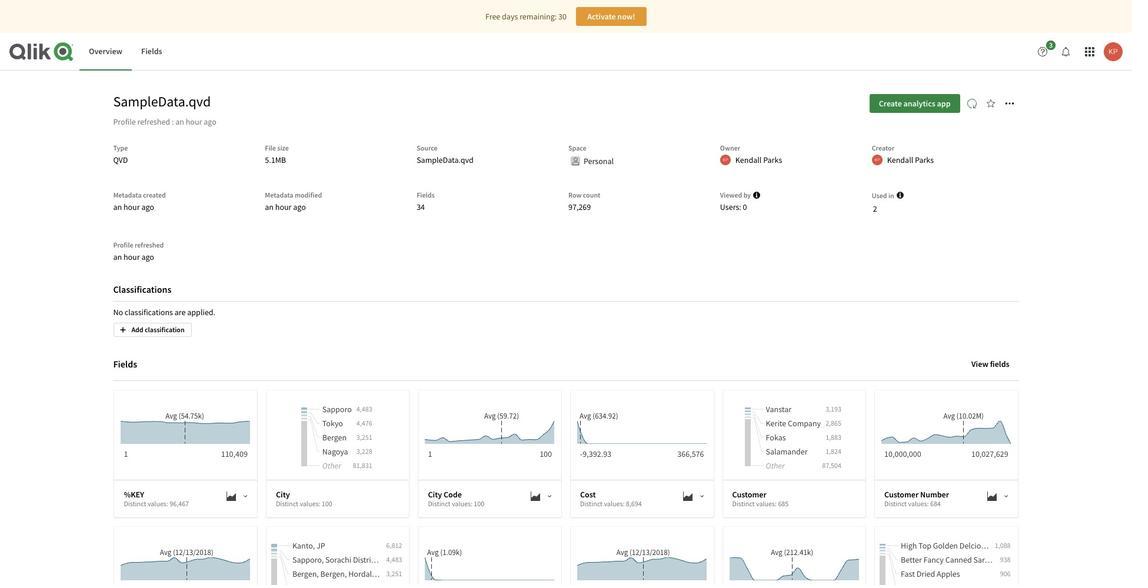 Task type: locate. For each thing, give the bounding box(es) containing it.
personal
[[584, 156, 614, 167]]

in
[[889, 191, 895, 200]]

ago down created
[[142, 202, 154, 212]]

tab list
[[79, 33, 172, 71]]

1 parks from the left
[[764, 155, 783, 165]]

dried
[[917, 569, 936, 580]]

0 horizontal spatial kendall parks
[[736, 155, 783, 165]]

customer
[[733, 489, 767, 500], [885, 489, 919, 500]]

4 distinct from the left
[[580, 500, 603, 508]]

0 horizontal spatial bergen,
[[293, 569, 319, 580]]

are
[[175, 307, 186, 318]]

add classification element
[[120, 326, 127, 334]]

viewed by
[[720, 191, 751, 200]]

add to favorites image
[[986, 99, 996, 108]]

kendall for creator
[[888, 155, 914, 165]]

distinct for %key
[[124, 500, 146, 508]]

2 other from the left
[[766, 461, 785, 471]]

refreshed
[[137, 116, 170, 127], [135, 241, 164, 250]]

2 distinct from the left
[[276, 500, 298, 508]]

sampledata.qvd up :
[[113, 92, 211, 111]]

ago
[[204, 116, 216, 127], [142, 202, 154, 212], [293, 202, 306, 212], [142, 252, 154, 262]]

1 vertical spatial sampledata.qvd
[[417, 155, 474, 165]]

distinct up kanto,
[[276, 500, 298, 508]]

100 right code
[[474, 500, 485, 508]]

jp right the region,
[[444, 555, 452, 565]]

0 horizontal spatial metadata
[[113, 191, 142, 200]]

1 vertical spatial 4,483
[[387, 555, 402, 564]]

2 parks from the left
[[915, 155, 934, 165]]

fields
[[991, 359, 1010, 369]]

8,694
[[626, 500, 642, 508]]

0 horizontal spatial customer
[[733, 489, 767, 500]]

create analytics app button
[[870, 94, 961, 113]]

parks for creator
[[915, 155, 934, 165]]

sampledata.qvd inside sampledata.qvd profile refreshed : an hour ago
[[113, 92, 211, 111]]

viewed
[[720, 191, 742, 200]]

1 vertical spatial apples
[[937, 569, 961, 580]]

refreshed down metadata created an hour ago
[[135, 241, 164, 250]]

profile inside sampledata.qvd profile refreshed : an hour ago
[[113, 116, 136, 127]]

ago down modified
[[293, 202, 306, 212]]

bergen, down sapporo,
[[293, 569, 319, 580]]

1 horizontal spatial 1
[[428, 449, 432, 459]]

6 values: from the left
[[909, 500, 929, 508]]

ago inside profile refreshed an hour ago
[[142, 252, 154, 262]]

distinct inside %key distinct values: 96,467
[[124, 500, 146, 508]]

1 customer from the left
[[733, 489, 767, 500]]

distinct up the region,
[[428, 500, 451, 508]]

add classification image
[[120, 326, 127, 334]]

2 kendall parks from the left
[[888, 155, 934, 165]]

ago inside metadata created an hour ago
[[142, 202, 154, 212]]

1 vertical spatial refreshed
[[135, 241, 164, 250]]

906
[[1001, 570, 1011, 578]]

0 vertical spatial fields
[[141, 46, 162, 57]]

an inside metadata created an hour ago
[[113, 202, 122, 212]]

1 distinct from the left
[[124, 500, 146, 508]]

1 kendall parks from the left
[[736, 155, 783, 165]]

sampledata.qvd
[[113, 92, 211, 111], [417, 155, 474, 165]]

1 bergen, from the left
[[293, 569, 319, 580]]

delcious
[[960, 541, 990, 551]]

create analytics app
[[879, 98, 951, 109]]

city distinct values: 100
[[276, 489, 332, 508]]

type qvd
[[113, 144, 128, 165]]

distinct left the 685 in the right of the page
[[733, 500, 755, 508]]

2 profile from the top
[[113, 241, 133, 250]]

an up classifications
[[113, 252, 122, 262]]

1 horizontal spatial kendall parks image
[[872, 155, 883, 165]]

sapporo,
[[293, 555, 324, 565]]

view fields
[[972, 359, 1010, 369]]

kendall parks image
[[1104, 42, 1123, 61], [720, 155, 731, 165], [872, 155, 883, 165]]

kendall
[[736, 155, 762, 165], [888, 155, 914, 165]]

kendall parks for creator
[[888, 155, 934, 165]]

1 horizontal spatial kendall parks
[[888, 155, 934, 165]]

1 values: from the left
[[148, 500, 168, 508]]

fast
[[901, 569, 915, 580]]

3,251 for bergen
[[357, 433, 372, 442]]

3 distinct from the left
[[428, 500, 451, 508]]

34
[[417, 202, 425, 212]]

0 horizontal spatial 1
[[124, 449, 128, 459]]

2 kendall from the left
[[888, 155, 914, 165]]

an right :
[[176, 116, 184, 127]]

fields right overview
[[141, 46, 162, 57]]

refreshed left :
[[137, 116, 170, 127]]

1
[[124, 449, 128, 459], [428, 449, 432, 459]]

distinct inside cost distinct values: 8,694
[[580, 500, 603, 508]]

customer left the 685 in the right of the page
[[733, 489, 767, 500]]

1 for city
[[428, 449, 432, 459]]

1 horizontal spatial customer
[[885, 489, 919, 500]]

hour right :
[[186, 116, 202, 127]]

1 other from the left
[[322, 461, 341, 471]]

kendall for owner
[[736, 155, 762, 165]]

kendall down creator
[[888, 155, 914, 165]]

kendall parks image for creator
[[872, 155, 883, 165]]

creator
[[872, 144, 895, 153]]

fields
[[141, 46, 162, 57], [417, 191, 435, 200], [113, 358, 137, 370]]

1 horizontal spatial parks
[[915, 155, 934, 165]]

hordaland,
[[349, 569, 387, 580]]

sardines
[[974, 555, 1004, 565]]

metadata inside metadata modified an hour ago
[[265, 191, 293, 200]]

apples down better fancy canned sardines 938
[[937, 569, 961, 580]]

30
[[559, 11, 567, 22]]

1 horizontal spatial fields
[[141, 46, 162, 57]]

values: inside cost distinct values: 8,694
[[604, 500, 625, 508]]

hour inside sampledata.qvd profile refreshed : an hour ago
[[186, 116, 202, 127]]

hour inside metadata modified an hour ago
[[275, 202, 292, 212]]

hour inside profile refreshed an hour ago
[[124, 252, 140, 262]]

distinct
[[124, 500, 146, 508], [276, 500, 298, 508], [428, 500, 451, 508], [580, 500, 603, 508], [733, 500, 755, 508], [885, 500, 907, 508]]

6 distinct from the left
[[885, 500, 907, 508]]

100 up kanto, jp
[[322, 500, 332, 508]]

size
[[277, 144, 289, 153]]

3,251 down hokkaido
[[387, 570, 402, 578]]

0 horizontal spatial 100
[[322, 500, 332, 508]]

bergen, down sorachi
[[321, 569, 347, 580]]

sapporo 4,483
[[322, 404, 372, 415]]

file size 5.1mb
[[265, 144, 289, 165]]

fokas
[[766, 432, 786, 443]]

bergen,
[[293, 569, 319, 580], [321, 569, 347, 580]]

metadata modified an hour ago
[[265, 191, 322, 212]]

0 horizontal spatial parks
[[764, 155, 783, 165]]

metadata left created
[[113, 191, 142, 200]]

1 horizontal spatial city
[[428, 489, 442, 500]]

1 up the "%key"
[[124, 449, 128, 459]]

distinct left 684
[[885, 500, 907, 508]]

1 horizontal spatial metadata
[[265, 191, 293, 200]]

profile up type
[[113, 116, 136, 127]]

values: for cost
[[604, 500, 625, 508]]

2 bergen, from the left
[[321, 569, 347, 580]]

0 horizontal spatial jp
[[317, 541, 325, 551]]

city inside city code distinct values: 100
[[428, 489, 442, 500]]

1 1 from the left
[[124, 449, 128, 459]]

city inside the city distinct values: 100
[[276, 489, 290, 500]]

an for metadata created an hour ago
[[113, 202, 122, 212]]

better fancy canned sardines 938
[[901, 555, 1011, 565]]

fields button
[[132, 33, 172, 71]]

top
[[919, 541, 932, 551]]

kendall parks down owner
[[736, 155, 783, 165]]

4,483 down 6,812
[[387, 555, 402, 564]]

5 distinct from the left
[[733, 500, 755, 508]]

1 vertical spatial fields
[[417, 191, 435, 200]]

other down nagoya
[[322, 461, 341, 471]]

an down qvd
[[113, 202, 122, 212]]

0 vertical spatial 4,483
[[357, 405, 372, 414]]

2 metadata from the left
[[265, 191, 293, 200]]

days
[[502, 11, 518, 22]]

1 horizontal spatial jp
[[444, 555, 452, 565]]

1 vertical spatial 3,251
[[387, 570, 402, 578]]

sapporo
[[322, 404, 352, 415]]

ago right :
[[204, 116, 216, 127]]

sampledata.qvd down source
[[417, 155, 474, 165]]

ago inside sampledata.qvd profile refreshed : an hour ago
[[204, 116, 216, 127]]

0 horizontal spatial fields
[[113, 358, 137, 370]]

3 values: from the left
[[452, 500, 473, 508]]

0 horizontal spatial 4,483
[[357, 405, 372, 414]]

1 up city code distinct values: 100
[[428, 449, 432, 459]]

3,251 for bergen, bergen, hordaland, no
[[387, 570, 402, 578]]

customer left number
[[885, 489, 919, 500]]

1 kendall from the left
[[736, 155, 762, 165]]

5 values: from the left
[[756, 500, 777, 508]]

jp right kanto,
[[317, 541, 325, 551]]

other
[[322, 461, 341, 471], [766, 461, 785, 471]]

1,088
[[995, 541, 1011, 550]]

-
[[580, 449, 583, 459]]

2 city from the left
[[428, 489, 442, 500]]

ago inside metadata modified an hour ago
[[293, 202, 306, 212]]

created
[[143, 191, 166, 200]]

source
[[417, 144, 438, 153]]

classification
[[145, 325, 185, 334]]

customer inside customer number distinct values: 684
[[885, 489, 919, 500]]

100 inside city code distinct values: 100
[[474, 500, 485, 508]]

0 horizontal spatial 3,251
[[357, 433, 372, 442]]

0 vertical spatial refreshed
[[137, 116, 170, 127]]

classifications
[[113, 284, 171, 295]]

customer inside customer distinct values: 685
[[733, 489, 767, 500]]

0 horizontal spatial kendall parks image
[[720, 155, 731, 165]]

1 horizontal spatial kendall
[[888, 155, 914, 165]]

1 horizontal spatial 100
[[474, 500, 485, 508]]

4,483 inside the sapporo 4,483
[[357, 405, 372, 414]]

ago up classifications
[[142, 252, 154, 262]]

used
[[872, 191, 887, 200]]

3 button
[[1034, 41, 1060, 61]]

1 metadata from the left
[[113, 191, 142, 200]]

0 vertical spatial 3,251
[[357, 433, 372, 442]]

hour up profile refreshed an hour ago
[[124, 202, 140, 212]]

values: inside %key distinct values: 96,467
[[148, 500, 168, 508]]

kendall parks
[[736, 155, 783, 165], [888, 155, 934, 165]]

97,269
[[569, 202, 591, 212]]

4,483 up the 4,476
[[357, 405, 372, 414]]

distinct left "96,467"
[[124, 500, 146, 508]]

parks for owner
[[764, 155, 783, 165]]

metadata left modified
[[265, 191, 293, 200]]

add classification
[[132, 325, 185, 334]]

activate now!
[[588, 11, 636, 22]]

100 left -
[[540, 449, 552, 459]]

view fields button
[[963, 355, 1019, 374]]

kendall parks image for owner
[[720, 155, 731, 165]]

distinct inside customer number distinct values: 684
[[885, 500, 907, 508]]

hour down 5.1mb
[[275, 202, 292, 212]]

metadata inside metadata created an hour ago
[[113, 191, 142, 200]]

distinct inside customer distinct values: 685
[[733, 500, 755, 508]]

kendall parks down creator
[[888, 155, 934, 165]]

1 profile from the top
[[113, 116, 136, 127]]

100
[[540, 449, 552, 459], [322, 500, 332, 508], [474, 500, 485, 508]]

87,504
[[823, 461, 842, 470]]

cost distinct values: 8,694
[[580, 489, 642, 508]]

bergen
[[322, 432, 347, 443]]

distinct inside city code distinct values: 100
[[428, 500, 451, 508]]

an inside profile refreshed an hour ago
[[113, 252, 122, 262]]

0 horizontal spatial kendall
[[736, 155, 762, 165]]

hour inside metadata created an hour ago
[[124, 202, 140, 212]]

refreshed inside sampledata.qvd profile refreshed : an hour ago
[[137, 116, 170, 127]]

0
[[743, 202, 747, 212]]

no
[[113, 307, 123, 318]]

city for city
[[276, 489, 290, 500]]

values: inside city code distinct values: 100
[[452, 500, 473, 508]]

2 vertical spatial fields
[[113, 358, 137, 370]]

0 horizontal spatial apples
[[937, 569, 961, 580]]

high top golden delcious apples
[[901, 541, 1014, 551]]

0 vertical spatial jp
[[317, 541, 325, 551]]

apples up 938
[[991, 541, 1014, 551]]

2 values: from the left
[[300, 500, 320, 508]]

refreshed inside profile refreshed an hour ago
[[135, 241, 164, 250]]

1 horizontal spatial bergen,
[[321, 569, 347, 580]]

0 vertical spatial apples
[[991, 541, 1014, 551]]

0 horizontal spatial other
[[322, 461, 341, 471]]

1 horizontal spatial 4,483
[[387, 555, 402, 564]]

hour up classifications
[[124, 252, 140, 262]]

other down salamander
[[766, 461, 785, 471]]

4 values: from the left
[[604, 500, 625, 508]]

distinct for cost
[[580, 500, 603, 508]]

fields up 34
[[417, 191, 435, 200]]

1 horizontal spatial other
[[766, 461, 785, 471]]

kerite
[[766, 418, 787, 429]]

an inside metadata modified an hour ago
[[265, 202, 274, 212]]

0 horizontal spatial city
[[276, 489, 290, 500]]

activate now! link
[[576, 7, 647, 26]]

customer for distinct
[[733, 489, 767, 500]]

values: inside the city distinct values: 100
[[300, 500, 320, 508]]

1 city from the left
[[276, 489, 290, 500]]

values: inside customer number distinct values: 684
[[909, 500, 929, 508]]

fields down add classification element
[[113, 358, 137, 370]]

4,476
[[357, 419, 372, 428]]

distinct left 8,694
[[580, 500, 603, 508]]

2 1 from the left
[[428, 449, 432, 459]]

0 vertical spatial profile
[[113, 116, 136, 127]]

sorachi
[[326, 555, 352, 565]]

values: for city
[[300, 500, 320, 508]]

values: for customer
[[756, 500, 777, 508]]

2 horizontal spatial 100
[[540, 449, 552, 459]]

3,251 up 3,228 at the left of page
[[357, 433, 372, 442]]

an inside sampledata.qvd profile refreshed : an hour ago
[[176, 116, 184, 127]]

1 horizontal spatial 3,251
[[387, 570, 402, 578]]

add
[[132, 325, 143, 334]]

values: inside customer distinct values: 685
[[756, 500, 777, 508]]

profile down metadata created an hour ago
[[113, 241, 133, 250]]

other for nagoya
[[322, 461, 341, 471]]

an down 5.1mb
[[265, 202, 274, 212]]

1 vertical spatial profile
[[113, 241, 133, 250]]

685
[[778, 500, 789, 508]]

kendall down owner
[[736, 155, 762, 165]]

metadata
[[113, 191, 142, 200], [265, 191, 293, 200]]

2
[[873, 203, 878, 214]]

distinct inside the city distinct values: 100
[[276, 500, 298, 508]]

hour
[[186, 116, 202, 127], [124, 202, 140, 212], [275, 202, 292, 212], [124, 252, 140, 262]]

type
[[113, 144, 128, 153]]

hour for metadata modified an hour ago
[[275, 202, 292, 212]]

0 horizontal spatial sampledata.qvd
[[113, 92, 211, 111]]

2 customer from the left
[[885, 489, 919, 500]]

0 vertical spatial sampledata.qvd
[[113, 92, 211, 111]]

1 horizontal spatial apples
[[991, 541, 1014, 551]]



Task type: vqa. For each thing, say whether or not it's contained in the screenshot.


Task type: describe. For each thing, give the bounding box(es) containing it.
938
[[1001, 555, 1011, 564]]

3,193
[[826, 405, 842, 414]]

view
[[972, 359, 989, 369]]

-9,392.93
[[580, 449, 612, 459]]

an for metadata modified an hour ago
[[265, 202, 274, 212]]

used in
[[872, 191, 895, 200]]

tokyo
[[322, 418, 343, 429]]

salamander
[[766, 447, 808, 457]]

high
[[901, 541, 917, 551]]

10,027,629
[[972, 449, 1009, 459]]

users: 0
[[720, 202, 747, 212]]

tab list containing overview
[[79, 33, 172, 71]]

count
[[583, 191, 601, 200]]

2 horizontal spatial kendall parks image
[[1104, 42, 1123, 61]]

free
[[486, 11, 501, 22]]

space
[[569, 144, 587, 153]]

district,
[[353, 555, 380, 565]]

96,467
[[170, 500, 189, 508]]

customer for number
[[885, 489, 919, 500]]

2 horizontal spatial fields
[[417, 191, 435, 200]]

city for city code
[[428, 489, 442, 500]]

region,
[[416, 555, 442, 565]]

canned
[[946, 555, 972, 565]]

fields 34
[[417, 191, 435, 212]]

number
[[921, 489, 950, 500]]

%key distinct values: 96,467
[[124, 489, 189, 508]]

hour for profile refreshed an hour ago
[[124, 252, 140, 262]]

distinct for city
[[276, 500, 298, 508]]

source sampledata.qvd
[[417, 144, 474, 165]]

sampledata.qvd profile refreshed : an hour ago
[[113, 92, 216, 127]]

fast dried apples
[[901, 569, 961, 580]]

:
[[172, 116, 174, 127]]

ago for metadata created an hour ago
[[142, 202, 154, 212]]

owner
[[720, 144, 741, 153]]

row
[[569, 191, 582, 200]]

kendall parks for owner
[[736, 155, 783, 165]]

modified
[[295, 191, 322, 200]]

by
[[744, 191, 751, 200]]

users:
[[720, 202, 742, 212]]

1,824
[[826, 447, 842, 456]]

sapporo, sorachi district, hokkaido region, jp
[[293, 555, 452, 565]]

an for profile refreshed an hour ago
[[113, 252, 122, 262]]

1 horizontal spatial sampledata.qvd
[[417, 155, 474, 165]]

values: for %key
[[148, 500, 168, 508]]

no classifications are applied.
[[113, 307, 216, 318]]

city code distinct values: 100
[[428, 489, 485, 508]]

hokkaido
[[381, 555, 415, 565]]

better
[[901, 555, 922, 565]]

hour for metadata created an hour ago
[[124, 202, 140, 212]]

684
[[931, 500, 941, 508]]

1 vertical spatial jp
[[444, 555, 452, 565]]

profile refreshed an hour ago
[[113, 241, 164, 262]]

fancy
[[924, 555, 944, 565]]

qvd
[[113, 155, 128, 165]]

ready to refresh profile. image
[[968, 99, 977, 108]]

metadata for metadata created an hour ago
[[113, 191, 142, 200]]

remaining:
[[520, 11, 557, 22]]

vanstar
[[766, 404, 792, 415]]

company
[[788, 418, 821, 429]]

profile inside profile refreshed an hour ago
[[113, 241, 133, 250]]

customer number distinct values: 684
[[885, 489, 950, 508]]

1 for %key
[[124, 449, 128, 459]]

kanto, jp
[[293, 541, 325, 551]]

distinct for customer
[[733, 500, 755, 508]]

kerite company 2,865
[[766, 418, 842, 429]]

overview
[[89, 46, 122, 57]]

ago for metadata modified an hour ago
[[293, 202, 306, 212]]

now!
[[618, 11, 636, 22]]

ago for profile refreshed an hour ago
[[142, 252, 154, 262]]

3
[[1050, 41, 1053, 49]]

110,409
[[221, 449, 248, 459]]

fields inside button
[[141, 46, 162, 57]]

nagoya
[[322, 447, 348, 457]]

metadata for metadata modified an hour ago
[[265, 191, 293, 200]]

row count 97,269
[[569, 191, 601, 212]]

overview button
[[79, 33, 132, 71]]

no
[[389, 569, 400, 580]]

other for salamander
[[766, 461, 785, 471]]

%key
[[124, 489, 144, 500]]

file
[[265, 144, 276, 153]]

100 inside the city distinct values: 100
[[322, 500, 332, 508]]

5.1mb
[[265, 155, 286, 165]]

9,392.93
[[583, 449, 612, 459]]

10,000,000
[[885, 449, 922, 459]]

analytics
[[904, 98, 936, 109]]

bergen, bergen, hordaland, no
[[293, 569, 400, 580]]

metadata created an hour ago
[[113, 191, 166, 212]]



